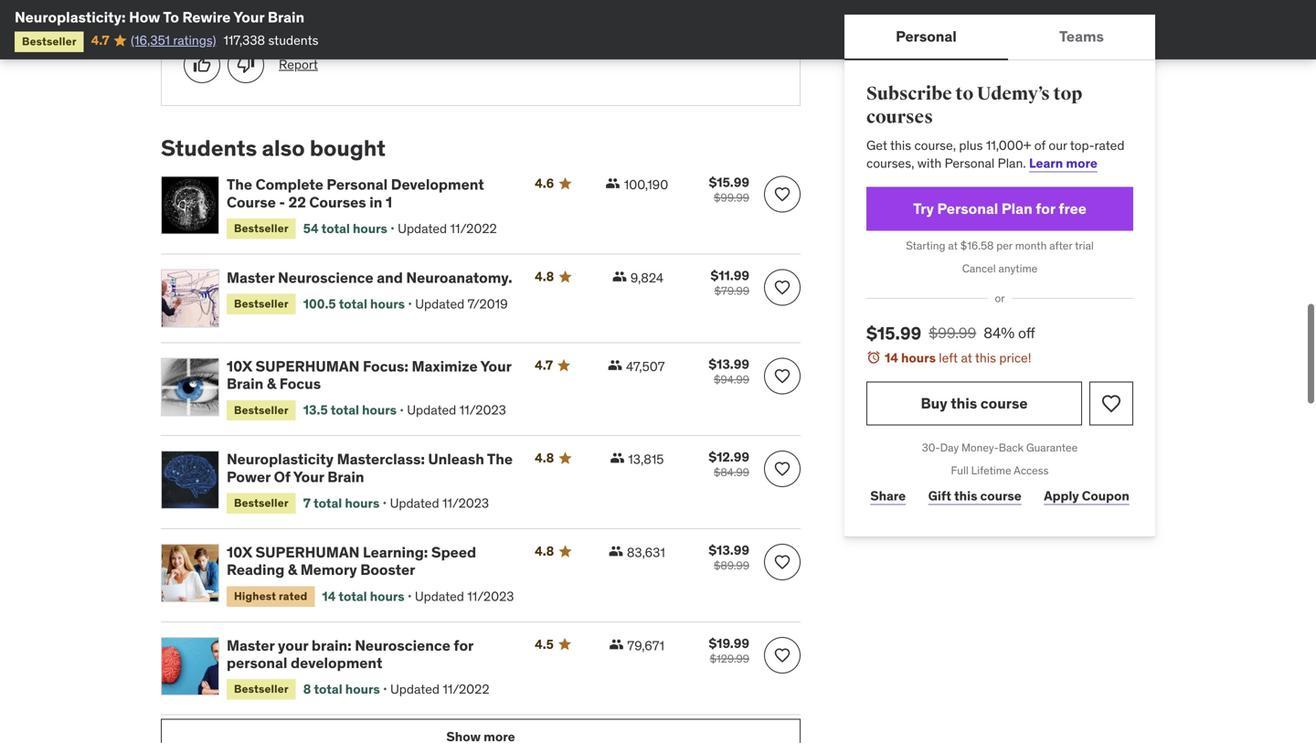 Task type: vqa. For each thing, say whether or not it's contained in the screenshot.


Task type: locate. For each thing, give the bounding box(es) containing it.
this right gift
[[955, 488, 978, 504]]

1 vertical spatial neuroscience
[[355, 634, 451, 653]]

updated 11/2022 down development
[[398, 218, 497, 235]]

for inside master your brain: neuroscience for personal development
[[454, 634, 474, 653]]

4 wishlist image from the top
[[774, 645, 792, 663]]

0 vertical spatial 14
[[885, 350, 899, 366]]

$15.99 $99.99
[[709, 172, 750, 203]]

1 superhuman from the top
[[256, 355, 360, 374]]

0 vertical spatial xsmall image
[[608, 356, 623, 371]]

this inside button
[[951, 394, 978, 413]]

wishlist image right $15.99 $99.99 on the top
[[774, 183, 792, 202]]

2 vertical spatial xsmall image
[[609, 542, 624, 557]]

0 vertical spatial at
[[949, 239, 958, 253]]

0 vertical spatial $13.99
[[709, 354, 750, 371]]

brain for neuroplasticity: how to rewire your brain
[[268, 8, 305, 27]]

updated down speed
[[415, 586, 464, 603]]

personal
[[896, 27, 957, 46], [945, 155, 995, 171], [327, 173, 388, 192], [938, 199, 999, 218]]

2 10x from the top
[[227, 541, 252, 560]]

0 vertical spatial master
[[227, 266, 275, 285]]

14 down 'memory'
[[322, 586, 336, 603]]

0 horizontal spatial &
[[267, 373, 276, 392]]

total right 13.5
[[331, 400, 359, 417]]

wishlist image for master your brain: neuroscience for personal development
[[774, 645, 792, 663]]

bestseller for 10x superhuman focus: maximize your brain & focus
[[234, 401, 289, 415]]

0 vertical spatial course
[[981, 394, 1028, 413]]

updated down master your brain: neuroscience for personal development link
[[390, 680, 440, 696]]

0 horizontal spatial at
[[949, 239, 958, 253]]

0 vertical spatial 4.7
[[91, 32, 109, 48]]

1 vertical spatial master
[[227, 634, 275, 653]]

hours for maximize
[[362, 400, 397, 417]]

0 vertical spatial wishlist image
[[774, 277, 792, 295]]

updated 7/2019
[[415, 294, 508, 310]]

2 master from the top
[[227, 634, 275, 653]]

cancel
[[963, 261, 996, 276]]

14 right alarm image
[[885, 350, 899, 366]]

at left $16.58
[[949, 239, 958, 253]]

superhuman down 7
[[256, 541, 360, 560]]

11/2023 up unleash
[[460, 400, 506, 417]]

10x inside 10x superhuman learning: speed reading & memory booster
[[227, 541, 252, 560]]

brain inside 10x superhuman focus: maximize your brain & focus
[[227, 373, 264, 392]]

1 horizontal spatial $99.99
[[929, 324, 977, 342]]

1 4.8 from the top
[[535, 266, 554, 283]]

1 $13.99 from the top
[[709, 354, 750, 371]]

$13.99 for 10x superhuman focus: maximize your brain & focus
[[709, 354, 750, 371]]

mark as helpful image
[[193, 54, 211, 72]]

1 horizontal spatial brain
[[268, 8, 305, 27]]

gift this course
[[929, 488, 1022, 504]]

$11.99
[[711, 266, 750, 282]]

& up the highest rated
[[288, 559, 297, 578]]

updated
[[398, 218, 447, 235], [415, 294, 465, 310], [407, 400, 457, 417], [390, 493, 439, 510], [415, 586, 464, 603], [390, 680, 440, 696]]

1 horizontal spatial rated
[[1095, 137, 1125, 153]]

in
[[370, 191, 383, 210]]

$99.99 up $11.99
[[714, 189, 750, 203]]

at right 'left'
[[962, 350, 973, 366]]

4.5
[[535, 634, 554, 651]]

superhuman inside 10x superhuman focus: maximize your brain & focus
[[256, 355, 360, 374]]

brain up "students"
[[268, 8, 305, 27]]

1 10x from the top
[[227, 355, 252, 374]]

updated for focus:
[[407, 400, 457, 417]]

master left your
[[227, 634, 275, 653]]

total right "8"
[[314, 680, 343, 696]]

month
[[1016, 239, 1047, 253]]

total down 10x superhuman learning: speed reading & memory booster
[[339, 586, 367, 603]]

1 vertical spatial $99.99
[[929, 324, 977, 342]]

bestseller for the complete personal development course - 22 courses in 1
[[234, 219, 289, 234]]

the left -
[[227, 173, 252, 192]]

brain up 7 total hours
[[328, 466, 364, 485]]

11/2023
[[460, 400, 506, 417], [443, 493, 489, 510], [468, 586, 514, 603]]

hours down the 10x superhuman focus: maximize your brain & focus link at the left of the page
[[362, 400, 397, 417]]

0 vertical spatial 10x
[[227, 355, 252, 374]]

bestseller down the course
[[234, 219, 289, 234]]

$11.99 $79.99
[[711, 266, 750, 296]]

1 vertical spatial 10x
[[227, 541, 252, 560]]

1 horizontal spatial your
[[293, 466, 324, 485]]

1 vertical spatial &
[[288, 559, 297, 578]]

bought
[[310, 132, 386, 160]]

2 horizontal spatial your
[[481, 355, 512, 374]]

0 horizontal spatial your
[[234, 8, 265, 27]]

1 vertical spatial brain
[[227, 373, 264, 392]]

this down the 84%
[[976, 350, 997, 366]]

2 superhuman from the top
[[256, 541, 360, 560]]

$15.99 up alarm image
[[867, 322, 922, 344]]

superhuman up 13.5
[[256, 355, 360, 374]]

0 vertical spatial 11/2023
[[460, 400, 506, 417]]

$13.99 down '$79.99'
[[709, 354, 750, 371]]

rated up more
[[1095, 137, 1125, 153]]

3 4.8 from the top
[[535, 541, 554, 558]]

master down the course
[[227, 266, 275, 285]]

hours down master your brain: neuroscience for personal development link
[[345, 680, 380, 696]]

was
[[184, 22, 205, 37]]

0 vertical spatial updated 11/2023
[[407, 400, 506, 417]]

updated 11/2023 down unleash
[[390, 493, 489, 510]]

hours down booster
[[370, 586, 405, 603]]

development
[[291, 652, 383, 671]]

(16,351
[[131, 32, 170, 48]]

learn more
[[1030, 155, 1098, 171]]

wishlist image
[[774, 277, 792, 295], [774, 365, 792, 384], [1101, 393, 1123, 415]]

rated right highest
[[279, 587, 308, 602]]

0 vertical spatial $99.99
[[714, 189, 750, 203]]

1 vertical spatial $13.99
[[709, 540, 750, 557]]

10x
[[227, 355, 252, 374], [227, 541, 252, 560]]

neuroscience up the 100.5 on the left of the page
[[278, 266, 374, 285]]

0 horizontal spatial $15.99
[[709, 172, 750, 189]]

3 wishlist image from the top
[[774, 551, 792, 570]]

tab list
[[845, 15, 1156, 60]]

updated 11/2022 for the complete personal development course - 22 courses in 1
[[398, 218, 497, 235]]

4.8 for 10x superhuman learning: speed reading & memory booster
[[535, 541, 554, 558]]

0 vertical spatial xsmall image
[[606, 174, 621, 189]]

total right 7
[[314, 493, 342, 510]]

&
[[267, 373, 276, 392], [288, 559, 297, 578]]

this for gift
[[955, 488, 978, 504]]

lifetime
[[972, 463, 1012, 478]]

1 vertical spatial xsmall image
[[610, 449, 625, 464]]

updated down maximize
[[407, 400, 457, 417]]

superhuman
[[256, 355, 360, 374], [256, 541, 360, 560]]

neuroanatomy.
[[406, 266, 513, 285]]

11/2023 for neuroplasticity masterclass: unleash the power of your brain
[[443, 493, 489, 510]]

updated for learning:
[[415, 586, 464, 603]]

4.7
[[91, 32, 109, 48], [535, 355, 553, 372]]

1 vertical spatial your
[[481, 355, 512, 374]]

1 vertical spatial course
[[981, 488, 1022, 504]]

11/2023 down speed
[[468, 586, 514, 603]]

total for booster
[[339, 586, 367, 603]]

1 horizontal spatial $15.99
[[867, 322, 922, 344]]

14
[[885, 350, 899, 366], [322, 586, 336, 603]]

4.8
[[535, 266, 554, 283], [535, 448, 554, 465], [535, 541, 554, 558]]

superhuman inside 10x superhuman learning: speed reading & memory booster
[[256, 541, 360, 560]]

1 vertical spatial updated 11/2022
[[390, 680, 490, 696]]

course for gift this course
[[981, 488, 1022, 504]]

0 horizontal spatial the
[[227, 173, 252, 192]]

your inside 10x superhuman focus: maximize your brain & focus
[[481, 355, 512, 374]]

course inside button
[[981, 394, 1028, 413]]

2 $13.99 from the top
[[709, 540, 750, 557]]

0 horizontal spatial rated
[[279, 587, 308, 602]]

1 vertical spatial 4.8
[[535, 448, 554, 465]]

10x superhuman learning: speed reading & memory booster link
[[227, 541, 513, 578]]

total
[[322, 218, 350, 235], [339, 294, 368, 310], [331, 400, 359, 417], [314, 493, 342, 510], [339, 586, 367, 603], [314, 680, 343, 696]]

this up courses,
[[891, 137, 912, 153]]

$13.99 $89.99
[[709, 540, 750, 571]]

bestseller down the "focus"
[[234, 401, 289, 415]]

updated down neuroanatomy.
[[415, 294, 465, 310]]

top
[[1054, 83, 1083, 105]]

bestseller down neuroplasticity:
[[22, 34, 77, 48]]

this inside get this course, plus 11,000+ of our top-rated courses, with personal plan.
[[891, 137, 912, 153]]

master for master neuroscience and neuroanatomy.
[[227, 266, 275, 285]]

2 vertical spatial xsmall image
[[609, 635, 624, 650]]

learn more link
[[1030, 155, 1098, 171]]

$99.99 for $15.99 $99.99
[[714, 189, 750, 203]]

$15.99 right 100,190
[[709, 172, 750, 189]]

11/2022 for master your brain: neuroscience for personal development
[[443, 680, 490, 696]]

for left 4.5
[[454, 634, 474, 653]]

this for was
[[207, 22, 225, 37]]

master neuroscience and neuroanatomy.
[[227, 266, 513, 285]]

2 vertical spatial brain
[[328, 466, 364, 485]]

1 horizontal spatial for
[[1036, 199, 1056, 218]]

complete
[[256, 173, 324, 192]]

wishlist image for master neuroscience and neuroanatomy.
[[774, 277, 792, 295]]

highest rated
[[234, 587, 308, 602]]

unleash
[[428, 448, 485, 467]]

$12.99 $84.99
[[709, 447, 750, 478]]

bestseller
[[22, 34, 77, 48], [234, 219, 289, 234], [234, 295, 289, 309], [234, 401, 289, 415], [234, 494, 289, 509], [234, 681, 289, 695]]

0 vertical spatial for
[[1036, 199, 1056, 218]]

learn
[[1030, 155, 1064, 171]]

& inside 10x superhuman focus: maximize your brain & focus
[[267, 373, 276, 392]]

$13.99 down $84.99
[[709, 540, 750, 557]]

11/2023 for 10x superhuman focus: maximize your brain & focus
[[460, 400, 506, 417]]

updated 11/2022 down master your brain: neuroscience for personal development link
[[390, 680, 490, 696]]

updated down development
[[398, 218, 447, 235]]

xsmall image left the 79,671
[[609, 635, 624, 650]]

for left free
[[1036, 199, 1056, 218]]

1 vertical spatial xsmall image
[[613, 267, 627, 282]]

get this course, plus 11,000+ of our top-rated courses, with personal plan.
[[867, 137, 1125, 171]]

11/2022
[[450, 218, 497, 235], [443, 680, 490, 696]]

1 vertical spatial 11/2022
[[443, 680, 490, 696]]

hours for speed
[[370, 586, 405, 603]]

brain for 10x superhuman focus: maximize your brain & focus
[[227, 373, 264, 392]]

0 vertical spatial neuroscience
[[278, 266, 374, 285]]

hours down and at left top
[[370, 294, 405, 310]]

10x inside 10x superhuman focus: maximize your brain & focus
[[227, 355, 252, 374]]

0 vertical spatial brain
[[268, 8, 305, 27]]

wishlist image right $129.99
[[774, 645, 792, 663]]

1 vertical spatial updated 11/2023
[[390, 493, 489, 510]]

price!
[[1000, 350, 1032, 366]]

1 horizontal spatial at
[[962, 350, 973, 366]]

xsmall image for master your brain: neuroscience for personal development
[[609, 635, 624, 650]]

xsmall image left 100,190
[[606, 174, 621, 189]]

tab list containing personal
[[845, 15, 1156, 60]]

0 vertical spatial your
[[234, 8, 265, 27]]

masterclass:
[[337, 448, 425, 467]]

1 vertical spatial 11/2023
[[443, 493, 489, 510]]

0 vertical spatial updated 11/2022
[[398, 218, 497, 235]]

$13.99 for 10x superhuman learning: speed reading & memory booster
[[709, 540, 750, 557]]

1 vertical spatial rated
[[279, 587, 308, 602]]

buy this course
[[921, 394, 1028, 413]]

1 horizontal spatial &
[[288, 559, 297, 578]]

2 4.8 from the top
[[535, 448, 554, 465]]

11/2022 for the complete personal development course - 22 courses in 1
[[450, 218, 497, 235]]

your up 117,338
[[234, 8, 265, 27]]

gift this course link
[[925, 478, 1026, 515]]

course down lifetime
[[981, 488, 1022, 504]]

gift
[[929, 488, 952, 504]]

the complete personal development course - 22 courses in 1 link
[[227, 173, 513, 210]]

100.5
[[303, 294, 336, 310]]

$99.99 inside $15.99 $99.99 84% off
[[929, 324, 977, 342]]

0 horizontal spatial $99.99
[[714, 189, 750, 203]]

10x up highest
[[227, 541, 252, 560]]

14 total hours
[[322, 586, 405, 603]]

hours down in
[[353, 218, 388, 235]]

xsmall image left 9,824 at the top of page
[[613, 267, 627, 282]]

wishlist image right $84.99
[[774, 458, 792, 477]]

neuroscience down 14 total hours
[[355, 634, 451, 653]]

share button
[[867, 478, 910, 515]]

0 horizontal spatial for
[[454, 634, 474, 653]]

7 total hours
[[303, 493, 380, 510]]

your for maximize
[[481, 355, 512, 374]]

& inside 10x superhuman learning: speed reading & memory booster
[[288, 559, 297, 578]]

& left the "focus"
[[267, 373, 276, 392]]

2 wishlist image from the top
[[774, 458, 792, 477]]

this right was
[[207, 22, 225, 37]]

memory
[[301, 559, 357, 578]]

personal inside the complete personal development course - 22 courses in 1
[[327, 173, 388, 192]]

14 for 14 total hours
[[322, 586, 336, 603]]

0 vertical spatial &
[[267, 373, 276, 392]]

$99.99 up 'left'
[[929, 324, 977, 342]]

11/2023 down unleash
[[443, 493, 489, 510]]

0 vertical spatial superhuman
[[256, 355, 360, 374]]

10x left the "focus"
[[227, 355, 252, 374]]

0 vertical spatial 11/2022
[[450, 218, 497, 235]]

wishlist image
[[774, 183, 792, 202], [774, 458, 792, 477], [774, 551, 792, 570], [774, 645, 792, 663]]

course
[[981, 394, 1028, 413], [981, 488, 1022, 504]]

this right buy
[[951, 394, 978, 413]]

for
[[1036, 199, 1056, 218], [454, 634, 474, 653]]

0 vertical spatial 4.8
[[535, 266, 554, 283]]

xsmall image left 83,631
[[609, 542, 624, 557]]

2 horizontal spatial brain
[[328, 466, 364, 485]]

1 master from the top
[[227, 266, 275, 285]]

xsmall image left 13,815
[[610, 449, 625, 464]]

2 course from the top
[[981, 488, 1022, 504]]

hours down neuroplasticity masterclass: unleash the power of your brain
[[345, 493, 380, 510]]

back
[[999, 441, 1024, 455]]

2 vertical spatial updated 11/2023
[[415, 586, 514, 603]]

the inside neuroplasticity masterclass: unleash the power of your brain
[[487, 448, 513, 467]]

course,
[[915, 137, 957, 153]]

14 for 14 hours left at this price!
[[885, 350, 899, 366]]

1 horizontal spatial 14
[[885, 350, 899, 366]]

updated 11/2023
[[407, 400, 506, 417], [390, 493, 489, 510], [415, 586, 514, 603]]

xsmall image
[[606, 174, 621, 189], [613, 267, 627, 282], [609, 635, 624, 650]]

$15.99
[[709, 172, 750, 189], [867, 322, 922, 344]]

xsmall image left 47,507
[[608, 356, 623, 371]]

9,824
[[631, 268, 664, 284]]

wishlist image for neuroplasticity masterclass: unleash the power of your brain
[[774, 458, 792, 477]]

0 horizontal spatial 4.7
[[91, 32, 109, 48]]

1 vertical spatial the
[[487, 448, 513, 467]]

xsmall image
[[608, 356, 623, 371], [610, 449, 625, 464], [609, 542, 624, 557]]

1 vertical spatial wishlist image
[[774, 365, 792, 384]]

total for brain
[[314, 493, 342, 510]]

1 vertical spatial 14
[[322, 586, 336, 603]]

1 horizontal spatial 4.7
[[535, 355, 553, 372]]

0 horizontal spatial 14
[[322, 586, 336, 603]]

students
[[161, 132, 257, 160]]

brain left the "focus"
[[227, 373, 264, 392]]

updated up learning:
[[390, 493, 439, 510]]

1 wishlist image from the top
[[774, 183, 792, 202]]

also
[[262, 132, 305, 160]]

course
[[227, 191, 276, 210]]

your
[[278, 634, 308, 653]]

2 vertical spatial 4.8
[[535, 541, 554, 558]]

review
[[228, 22, 259, 37]]

8 total hours
[[303, 680, 380, 696]]

0 vertical spatial rated
[[1095, 137, 1125, 153]]

your right maximize
[[481, 355, 512, 374]]

updated 11/2023 down speed
[[415, 586, 514, 603]]

updated 11/2023 for the
[[390, 493, 489, 510]]

1 course from the top
[[981, 394, 1028, 413]]

4.8 right neuroanatomy.
[[535, 266, 554, 283]]

mark as unhelpful image
[[237, 54, 255, 72]]

updated 11/2023 down maximize
[[407, 400, 506, 417]]

4.8 right unleash
[[535, 448, 554, 465]]

83,631
[[627, 543, 666, 559]]

wishlist image right $89.99 in the right bottom of the page
[[774, 551, 792, 570]]

bestseller down power on the left bottom of page
[[234, 494, 289, 509]]

4.8 right speed
[[535, 541, 554, 558]]

bestseller down personal
[[234, 681, 289, 695]]

$99.99 inside $15.99 $99.99
[[714, 189, 750, 203]]

0 horizontal spatial brain
[[227, 373, 264, 392]]

hours for neuroscience
[[345, 680, 380, 696]]

2 vertical spatial your
[[293, 466, 324, 485]]

2 vertical spatial 11/2023
[[468, 586, 514, 603]]

your up 7
[[293, 466, 324, 485]]

$84.99
[[714, 464, 750, 478]]

bestseller left the 100.5 on the left of the page
[[234, 295, 289, 309]]

at
[[949, 239, 958, 253], [962, 350, 973, 366]]

superhuman for &
[[256, 355, 360, 374]]

14 hours left at this price!
[[885, 350, 1032, 366]]

updated 11/2023 for speed
[[415, 586, 514, 603]]

1 horizontal spatial the
[[487, 448, 513, 467]]

total right 54
[[322, 218, 350, 235]]

1 vertical spatial for
[[454, 634, 474, 653]]

power
[[227, 466, 271, 485]]

$13.99 $94.99
[[709, 354, 750, 385]]

course up back on the right bottom
[[981, 394, 1028, 413]]

1 vertical spatial $15.99
[[867, 322, 922, 344]]

top-
[[1071, 137, 1095, 153]]

1 vertical spatial superhuman
[[256, 541, 360, 560]]

neuroscience inside master your brain: neuroscience for personal development
[[355, 634, 451, 653]]

0 vertical spatial the
[[227, 173, 252, 192]]

0 vertical spatial $15.99
[[709, 172, 750, 189]]

master inside master your brain: neuroscience for personal development
[[227, 634, 275, 653]]

the right unleash
[[487, 448, 513, 467]]

xsmall image for 10x superhuman learning: speed reading & memory booster
[[609, 542, 624, 557]]



Task type: describe. For each thing, give the bounding box(es) containing it.
course for buy this course
[[981, 394, 1028, 413]]

starting
[[906, 239, 946, 253]]

updated for and
[[415, 294, 465, 310]]

total for courses
[[322, 218, 350, 235]]

buy
[[921, 394, 948, 413]]

to
[[163, 8, 179, 27]]

hours for neuroanatomy.
[[370, 294, 405, 310]]

$19.99 $129.99
[[709, 634, 750, 664]]

10x for 10x superhuman learning: speed reading & memory booster
[[227, 541, 252, 560]]

superhuman for memory
[[256, 541, 360, 560]]

personal button
[[845, 15, 1009, 59]]

our
[[1049, 137, 1068, 153]]

the inside the complete personal development course - 22 courses in 1
[[227, 173, 252, 192]]

subscribe to udemy's top courses
[[867, 83, 1083, 129]]

ratings)
[[173, 32, 216, 48]]

more
[[1067, 155, 1098, 171]]

$129.99
[[710, 650, 750, 664]]

100.5 total hours
[[303, 294, 405, 310]]

10x superhuman learning: speed reading & memory booster
[[227, 541, 477, 578]]

or
[[995, 291, 1005, 306]]

30-
[[923, 441, 941, 455]]

updated for unleash
[[390, 493, 439, 510]]

try
[[914, 199, 935, 218]]

to
[[956, 83, 974, 105]]

$16.58
[[961, 239, 994, 253]]

$79.99
[[715, 282, 750, 296]]

share
[[871, 488, 906, 504]]

10x superhuman focus: maximize your brain & focus
[[227, 355, 512, 392]]

at inside 'starting at $16.58 per month after trial cancel anytime'
[[949, 239, 958, 253]]

this for buy
[[951, 394, 978, 413]]

booster
[[360, 559, 416, 578]]

teams button
[[1009, 15, 1156, 59]]

54
[[303, 218, 319, 235]]

13.5
[[303, 400, 328, 417]]

reading
[[227, 559, 285, 578]]

bestseller for master neuroscience and neuroanatomy.
[[234, 295, 289, 309]]

bestseller for neuroplasticity masterclass: unleash the power of your brain
[[234, 494, 289, 509]]

4.8 for neuroplasticity masterclass: unleash the power of your brain
[[535, 448, 554, 465]]

was this review helpful?
[[184, 22, 301, 37]]

neuroplasticity:
[[15, 8, 126, 27]]

this for get
[[891, 137, 912, 153]]

13,815
[[629, 450, 664, 466]]

personal
[[227, 652, 288, 671]]

free
[[1059, 199, 1087, 218]]

rewire
[[182, 8, 231, 27]]

neuroplasticity
[[227, 448, 334, 467]]

xsmall image for master neuroscience and neuroanatomy.
[[613, 267, 627, 282]]

xsmall image for neuroplasticity masterclass: unleash the power of your brain
[[610, 449, 625, 464]]

11/2023 for 10x superhuman learning: speed reading & memory booster
[[468, 586, 514, 603]]

teams
[[1060, 27, 1105, 46]]

brain inside neuroplasticity masterclass: unleash the power of your brain
[[328, 466, 364, 485]]

the complete personal development course - 22 courses in 1
[[227, 173, 484, 210]]

focus
[[280, 373, 321, 392]]

47,507
[[626, 357, 665, 373]]

helpful?
[[262, 22, 301, 37]]

8
[[303, 680, 311, 696]]

off
[[1019, 324, 1036, 342]]

updated for brain:
[[390, 680, 440, 696]]

(16,351 ratings)
[[131, 32, 216, 48]]

master your brain: neuroscience for personal development
[[227, 634, 474, 671]]

courses,
[[867, 155, 915, 171]]

xsmall image for 10x superhuman focus: maximize your brain & focus
[[608, 356, 623, 371]]

total for focus
[[331, 400, 359, 417]]

after
[[1050, 239, 1073, 253]]

$99.99 for $15.99 $99.99 84% off
[[929, 324, 977, 342]]

neuroplasticity masterclass: unleash the power of your brain link
[[227, 448, 513, 485]]

money-
[[962, 441, 999, 455]]

100,190
[[624, 175, 669, 191]]

total down master neuroscience and neuroanatomy.
[[339, 294, 368, 310]]

$12.99
[[709, 447, 750, 464]]

updated 11/2023 for maximize
[[407, 400, 506, 417]]

117,338 students
[[224, 32, 319, 48]]

learning:
[[363, 541, 428, 560]]

hours for development
[[353, 218, 388, 235]]

maximize
[[412, 355, 478, 374]]

$15.99 for $15.99 $99.99
[[709, 172, 750, 189]]

left
[[939, 350, 958, 366]]

2 vertical spatial wishlist image
[[1101, 393, 1123, 415]]

wishlist image for 10x superhuman focus: maximize your brain & focus
[[774, 365, 792, 384]]

trial
[[1076, 239, 1094, 253]]

22
[[289, 191, 306, 210]]

10x for 10x superhuman focus: maximize your brain & focus
[[227, 355, 252, 374]]

of
[[274, 466, 291, 485]]

plan.
[[998, 155, 1027, 171]]

117,338
[[224, 32, 265, 48]]

1 vertical spatial 4.7
[[535, 355, 553, 372]]

hours left 'left'
[[902, 350, 936, 366]]

4.8 for master neuroscience and neuroanatomy.
[[535, 266, 554, 283]]

neuroplasticity: how to rewire your brain
[[15, 8, 305, 27]]

report
[[279, 54, 318, 71]]

updated for personal
[[398, 218, 447, 235]]

get
[[867, 137, 888, 153]]

alarm image
[[867, 350, 882, 365]]

your for rewire
[[234, 8, 265, 27]]

students
[[268, 32, 319, 48]]

highest
[[234, 587, 276, 602]]

wishlist image for 10x superhuman learning: speed reading & memory booster
[[774, 551, 792, 570]]

try personal plan for free link
[[867, 187, 1134, 231]]

development
[[391, 173, 484, 192]]

focus:
[[363, 355, 409, 374]]

updated 11/2022 for master your brain: neuroscience for personal development
[[390, 680, 490, 696]]

xsmall image for the complete personal development course - 22 courses in 1
[[606, 174, 621, 189]]

access
[[1014, 463, 1049, 478]]

courses
[[867, 106, 934, 129]]

personal inside get this course, plus 11,000+ of our top-rated courses, with personal plan.
[[945, 155, 995, 171]]

how
[[129, 8, 160, 27]]

10x superhuman focus: maximize your brain & focus link
[[227, 355, 513, 392]]

1 vertical spatial at
[[962, 350, 973, 366]]

master for master your brain: neuroscience for personal development
[[227, 634, 275, 653]]

hours for the
[[345, 493, 380, 510]]

$15.99 for $15.99 $99.99 84% off
[[867, 322, 922, 344]]

report button
[[279, 54, 318, 72]]

79,671
[[628, 636, 665, 652]]

rated inside get this course, plus 11,000+ of our top-rated courses, with personal plan.
[[1095, 137, 1125, 153]]

neuroplasticity masterclass: unleash the power of your brain
[[227, 448, 513, 485]]

-
[[279, 191, 285, 210]]

wishlist image for the complete personal development course - 22 courses in 1
[[774, 183, 792, 202]]

courses
[[309, 191, 366, 210]]

personal inside button
[[896, 27, 957, 46]]

54 total hours
[[303, 218, 388, 235]]

coupon
[[1083, 488, 1130, 504]]

with
[[918, 155, 942, 171]]

apply
[[1045, 488, 1080, 504]]

day
[[941, 441, 959, 455]]

bestseller for master your brain: neuroscience for personal development
[[234, 681, 289, 695]]

7/2019
[[468, 294, 508, 310]]

your inside neuroplasticity masterclass: unleash the power of your brain
[[293, 466, 324, 485]]



